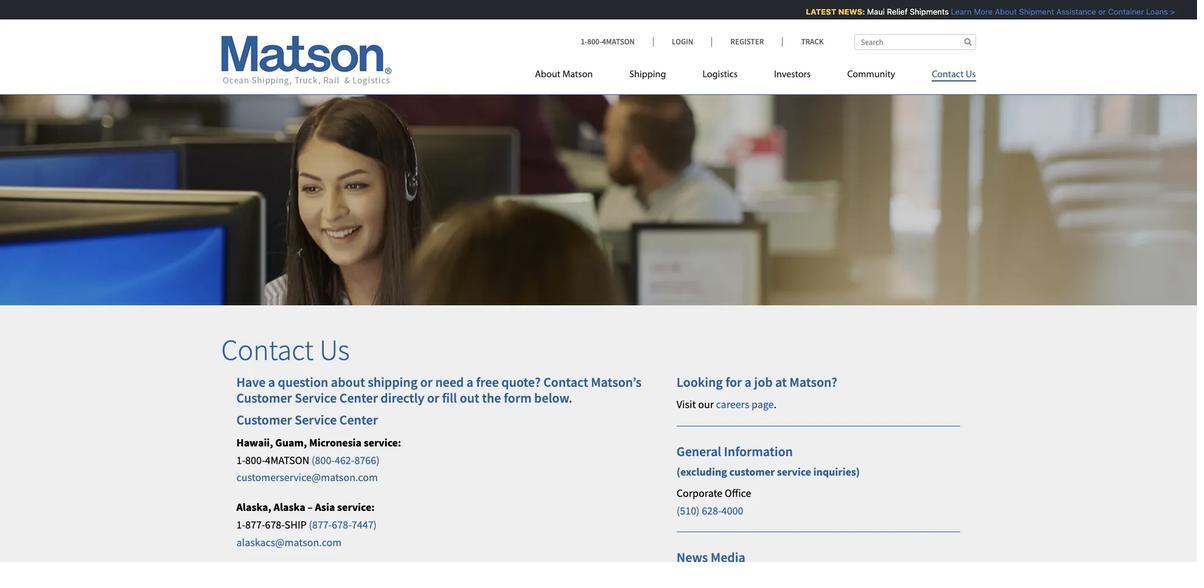 Task type: vqa. For each thing, say whether or not it's contained in the screenshot.
Works
no



Task type: locate. For each thing, give the bounding box(es) containing it.
1- up matson
[[581, 37, 588, 47]]

1 vertical spatial contact us
[[221, 332, 350, 368]]

1 vertical spatial contact
[[221, 332, 314, 368]]

hawaii, guam, micronesia service: 1-800-4matson (800-462-8766) customerservice@matson.com
[[237, 436, 401, 485]]

0 vertical spatial 800-
[[588, 37, 602, 47]]

0 horizontal spatial us
[[320, 332, 350, 368]]

1-
[[581, 37, 588, 47], [237, 453, 245, 467], [237, 518, 245, 532]]

1 vertical spatial 800-
[[245, 453, 265, 467]]

about matson link
[[535, 64, 612, 89]]

general information (excluding customer service inquiries)
[[677, 443, 860, 479]]

1 horizontal spatial about
[[991, 7, 1013, 16]]

(510) 628-4000 link
[[677, 504, 744, 518]]

0 vertical spatial contact
[[932, 70, 964, 80]]

looking
[[677, 374, 723, 391]]

our
[[699, 398, 714, 412]]

1 horizontal spatial 800-
[[588, 37, 602, 47]]

customer
[[237, 390, 292, 407], [237, 412, 292, 429]]

service
[[778, 465, 812, 479]]

1 vertical spatial center
[[340, 412, 378, 429]]

track
[[802, 37, 824, 47]]

1- down the alaska,
[[237, 518, 245, 532]]

(excluding
[[677, 465, 728, 479]]

0 vertical spatial service
[[295, 390, 337, 407]]

guam,
[[275, 436, 307, 450]]

8766)
[[355, 453, 380, 467]]

0 vertical spatial customer
[[237, 390, 292, 407]]

us down search image
[[966, 70, 977, 80]]

2 vertical spatial 1-
[[237, 518, 245, 532]]

about left matson
[[535, 70, 561, 80]]

4matson down guam,
[[265, 453, 310, 467]]

None search field
[[855, 34, 977, 50]]

1 vertical spatial service:
[[337, 501, 375, 515]]

center
[[340, 390, 378, 407], [340, 412, 378, 429]]

investors link
[[756, 64, 830, 89]]

about
[[991, 7, 1013, 16], [535, 70, 561, 80]]

micronesia
[[309, 436, 362, 450]]

800- up matson
[[588, 37, 602, 47]]

1 horizontal spatial contact us
[[932, 70, 977, 80]]

contact us up question
[[221, 332, 350, 368]]

us inside top menu navigation
[[966, 70, 977, 80]]

shipments
[[906, 7, 945, 16]]

1 horizontal spatial 4matson
[[602, 37, 635, 47]]

us up about
[[320, 332, 350, 368]]

1 customer from the top
[[237, 390, 292, 407]]

1 center from the top
[[340, 390, 378, 407]]

service: inside alaska, alaska – asia service: 1-877-678-ship (877-678-7447) alaskacs@matson.com
[[337, 501, 375, 515]]

contact us down search image
[[932, 70, 977, 80]]

register link
[[712, 37, 783, 47]]

0 vertical spatial center
[[340, 390, 378, 407]]

(877-678-7447) link
[[309, 518, 377, 532]]

logistics
[[703, 70, 738, 80]]

general
[[677, 443, 722, 460]]

0 horizontal spatial 678-
[[265, 518, 285, 532]]

1 vertical spatial 4matson
[[265, 453, 310, 467]]

service:
[[364, 436, 401, 450], [337, 501, 375, 515]]

or
[[1095, 7, 1102, 16], [421, 374, 433, 391], [427, 390, 440, 407]]

2 vertical spatial contact
[[544, 374, 589, 391]]

0 vertical spatial contact us
[[932, 70, 977, 80]]

2 horizontal spatial contact
[[932, 70, 964, 80]]

a
[[268, 374, 275, 391], [467, 374, 474, 391], [745, 374, 752, 391]]

contact inside top menu navigation
[[932, 70, 964, 80]]

678- up alaskacs@matson.com link
[[265, 518, 285, 532]]

quote?
[[502, 374, 541, 391]]

center left directly
[[340, 390, 378, 407]]

hawaii,
[[237, 436, 273, 450]]

1 vertical spatial service
[[295, 412, 337, 429]]

contact us
[[932, 70, 977, 80], [221, 332, 350, 368]]

service
[[295, 390, 337, 407], [295, 412, 337, 429]]

1 horizontal spatial 678-
[[332, 518, 352, 532]]

top menu navigation
[[535, 64, 977, 89]]

1 vertical spatial about
[[535, 70, 561, 80]]

800-
[[588, 37, 602, 47], [245, 453, 265, 467]]

investors
[[775, 70, 811, 80]]

have
[[237, 374, 266, 391]]

0 vertical spatial us
[[966, 70, 977, 80]]

800- down hawaii,
[[245, 453, 265, 467]]

contact
[[932, 70, 964, 80], [221, 332, 314, 368], [544, 374, 589, 391]]

latest news: maui relief shipments learn more about shipment assistance or container loans >
[[802, 7, 1171, 16]]

alaska, alaska – asia service: 1-877-678-ship (877-678-7447) alaskacs@matson.com
[[237, 501, 377, 550]]

1 horizontal spatial a
[[467, 374, 474, 391]]

contact up have
[[221, 332, 314, 368]]

careers page link
[[717, 398, 774, 412]]

0 horizontal spatial a
[[268, 374, 275, 391]]

1 horizontal spatial contact
[[544, 374, 589, 391]]

login link
[[653, 37, 712, 47]]

(510)
[[677, 504, 700, 518]]

2 center from the top
[[340, 412, 378, 429]]

the
[[482, 390, 501, 407]]

1 vertical spatial 1-
[[237, 453, 245, 467]]

2 horizontal spatial a
[[745, 374, 752, 391]]

0 vertical spatial service:
[[364, 436, 401, 450]]

about inside top menu navigation
[[535, 70, 561, 80]]

service: up the 7447)
[[337, 501, 375, 515]]

1- down hawaii,
[[237, 453, 245, 467]]

4matson up shipping
[[602, 37, 635, 47]]

1 service from the top
[[295, 390, 337, 407]]

contact down search search field
[[932, 70, 964, 80]]

>
[[1166, 7, 1171, 16]]

search image
[[965, 38, 972, 46]]

a left "free"
[[467, 374, 474, 391]]

0 vertical spatial about
[[991, 7, 1013, 16]]

1 horizontal spatial us
[[966, 70, 977, 80]]

0 horizontal spatial 800-
[[245, 453, 265, 467]]

track link
[[783, 37, 824, 47]]

alaskacs@matson.com
[[237, 536, 342, 550]]

1- inside alaska, alaska – asia service: 1-877-678-ship (877-678-7447) alaskacs@matson.com
[[237, 518, 245, 532]]

contact us link
[[914, 64, 977, 89]]

a right have
[[268, 374, 275, 391]]

container
[[1104, 7, 1140, 16]]

678-
[[265, 518, 285, 532], [332, 518, 352, 532]]

learn more about shipment assistance or container loans > link
[[947, 7, 1171, 16]]

a right for
[[745, 374, 752, 391]]

loans
[[1142, 7, 1164, 16]]

about right the more
[[991, 7, 1013, 16]]

0 horizontal spatial contact
[[221, 332, 314, 368]]

service: up 8766)
[[364, 436, 401, 450]]

2 a from the left
[[467, 374, 474, 391]]

center up micronesia
[[340, 412, 378, 429]]

community link
[[830, 64, 914, 89]]

us
[[966, 70, 977, 80], [320, 332, 350, 368]]

directly
[[381, 390, 425, 407]]

0 horizontal spatial about
[[535, 70, 561, 80]]

job
[[755, 374, 773, 391]]

0 horizontal spatial 4matson
[[265, 453, 310, 467]]

4matson
[[602, 37, 635, 47], [265, 453, 310, 467]]

latest
[[802, 7, 832, 16]]

contact right quote?
[[544, 374, 589, 391]]

1 vertical spatial customer
[[237, 412, 292, 429]]

1-800-4matson
[[581, 37, 635, 47]]

678- down asia
[[332, 518, 352, 532]]

alaskacs@matson.com link
[[237, 536, 342, 550]]



Task type: describe. For each thing, give the bounding box(es) containing it.
or left need
[[421, 374, 433, 391]]

shipping
[[630, 70, 666, 80]]

looking for a job at matson?
[[677, 374, 838, 391]]

relief
[[883, 7, 904, 16]]

question
[[278, 374, 329, 391]]

628-
[[702, 504, 722, 518]]

community
[[848, 70, 896, 80]]

2 service from the top
[[295, 412, 337, 429]]

ship
[[285, 518, 307, 532]]

about matson
[[535, 70, 593, 80]]

news:
[[834, 7, 861, 16]]

information
[[724, 443, 793, 460]]

for
[[726, 374, 742, 391]]

7447)
[[352, 518, 377, 532]]

shipment
[[1015, 7, 1050, 16]]

contact inside have a question about shipping or need a free quote? contact matson's customer service center directly or fill out the form below. customer service center
[[544, 374, 589, 391]]

1-800-4matson link
[[581, 37, 653, 47]]

shipping link
[[612, 64, 685, 89]]

service: inside hawaii, guam, micronesia service: 1-800-4matson (800-462-8766) customerservice@matson.com
[[364, 436, 401, 450]]

4matson inside hawaii, guam, micronesia service: 1-800-4matson (800-462-8766) customerservice@matson.com
[[265, 453, 310, 467]]

2 678- from the left
[[332, 518, 352, 532]]

or left 'container'
[[1095, 7, 1102, 16]]

(800-462-8766) link
[[312, 453, 380, 467]]

fill
[[442, 390, 457, 407]]

office
[[725, 486, 752, 500]]

out
[[460, 390, 480, 407]]

need
[[436, 374, 464, 391]]

corporate
[[677, 486, 723, 500]]

customerservice@matson.com link
[[237, 471, 378, 485]]

2 customer from the top
[[237, 412, 292, 429]]

register
[[731, 37, 765, 47]]

more
[[970, 7, 989, 16]]

maui
[[863, 7, 881, 16]]

assistance
[[1053, 7, 1092, 16]]

0 horizontal spatial contact us
[[221, 332, 350, 368]]

matson
[[563, 70, 593, 80]]

–
[[308, 501, 313, 515]]

1 a from the left
[[268, 374, 275, 391]]

(800-
[[312, 453, 335, 467]]

visit our careers page .
[[677, 398, 777, 412]]

or left 'fill'
[[427, 390, 440, 407]]

below.
[[535, 390, 573, 407]]

login
[[672, 37, 694, 47]]

shipping
[[368, 374, 418, 391]]

alaska,
[[237, 501, 272, 515]]

contact us inside top menu navigation
[[932, 70, 977, 80]]

matson?
[[790, 374, 838, 391]]

0 vertical spatial 1-
[[581, 37, 588, 47]]

form
[[504, 390, 532, 407]]

visit
[[677, 398, 696, 412]]

alaska
[[274, 501, 306, 515]]

inquiries)
[[814, 465, 860, 479]]

462-
[[335, 453, 355, 467]]

blue matson logo with ocean, shipping, truck, rail and logistics written beneath it. image
[[221, 36, 392, 86]]

logistics link
[[685, 64, 756, 89]]

(877-
[[309, 518, 332, 532]]

1- inside hawaii, guam, micronesia service: 1-800-4matson (800-462-8766) customerservice@matson.com
[[237, 453, 245, 467]]

learn
[[947, 7, 968, 16]]

800- inside hawaii, guam, micronesia service: 1-800-4matson (800-462-8766) customerservice@matson.com
[[245, 453, 265, 467]]

4000
[[722, 504, 744, 518]]

3 a from the left
[[745, 374, 752, 391]]

customerservice@matson.com
[[237, 471, 378, 485]]

page
[[752, 398, 774, 412]]

0 vertical spatial 4matson
[[602, 37, 635, 47]]

asia
[[315, 501, 335, 515]]

about
[[331, 374, 365, 391]]

1 vertical spatial us
[[320, 332, 350, 368]]

.
[[774, 398, 777, 412]]

Search search field
[[855, 34, 977, 50]]

have a question about shipping or need a free quote? contact matson's customer service center directly or fill out the form below. customer service center
[[237, 374, 642, 429]]

customer
[[730, 465, 775, 479]]

careers
[[717, 398, 750, 412]]

1 678- from the left
[[265, 518, 285, 532]]

free
[[476, 374, 499, 391]]

matson's
[[591, 374, 642, 391]]

corporate office (510) 628-4000
[[677, 486, 752, 518]]

at
[[776, 374, 787, 391]]

banner image
[[0, 76, 1198, 306]]

877-
[[245, 518, 265, 532]]



